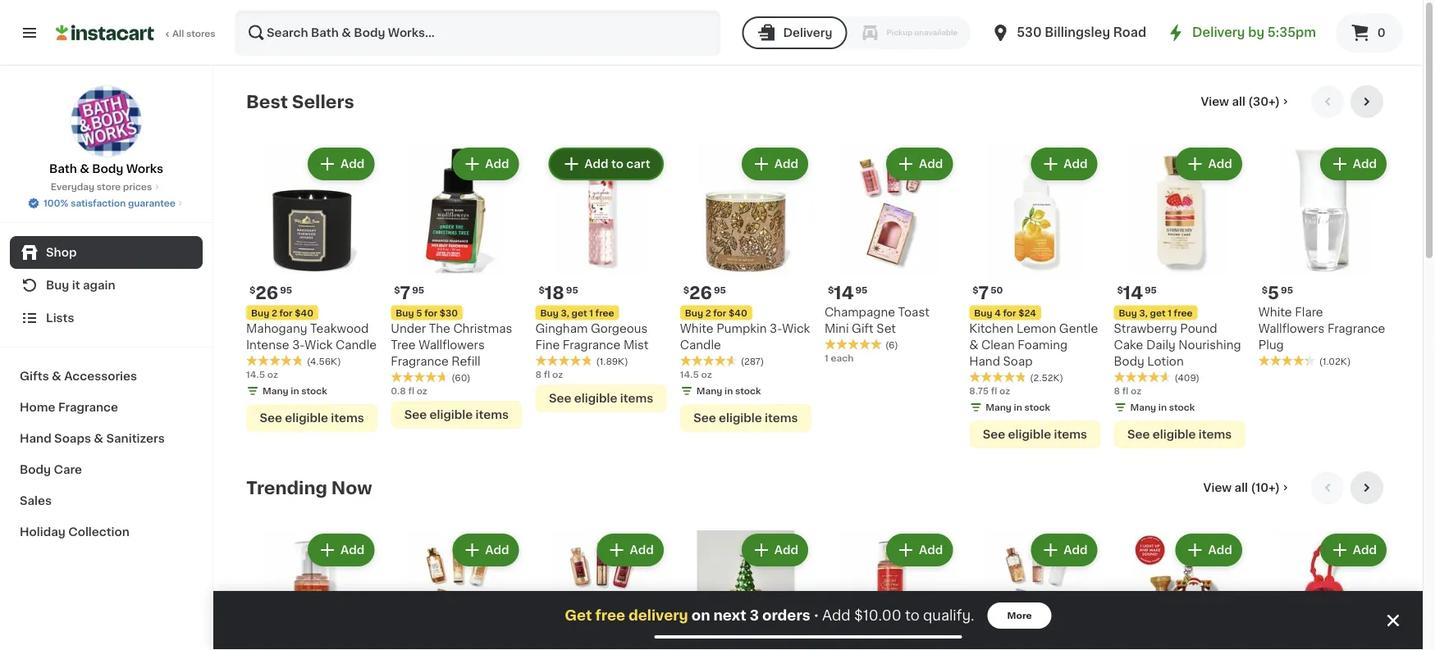 Task type: locate. For each thing, give the bounding box(es) containing it.
0 vertical spatial wick
[[782, 323, 810, 334]]

0 vertical spatial all
[[1232, 96, 1246, 108]]

14.5 oz down the intense
[[246, 370, 278, 379]]

fl for $ 7 50
[[991, 387, 997, 396]]

view all (30+) button
[[1195, 85, 1298, 118]]

7 for kitchen lemon gentle & clean foaming hand soap
[[979, 285, 989, 302]]

many in stock down (287)
[[697, 387, 761, 396]]

see eligible items down (2.52k)
[[983, 429, 1088, 441]]

free up pound
[[1174, 308, 1193, 317]]

$ for under the christmas tree wallflowers fragrance refill
[[394, 285, 400, 294]]

fl down cake at the bottom of the page
[[1123, 387, 1129, 396]]

see for kitchen lemon gentle & clean foaming hand soap
[[983, 429, 1006, 441]]

1 horizontal spatial body
[[92, 163, 123, 175]]

4 95 from the left
[[714, 285, 726, 294]]

care
[[54, 465, 82, 476]]

$ up the gingham
[[539, 285, 545, 294]]

5 for buy 5 for $30
[[416, 308, 422, 317]]

1 $40 from the left
[[295, 308, 314, 317]]

14 up strawberry
[[1123, 285, 1143, 302]]

5:35pm
[[1268, 27, 1316, 39]]

0 vertical spatial white
[[1259, 306, 1292, 318]]

candle
[[336, 339, 377, 351], [680, 339, 721, 351]]

0 vertical spatial item carousel region
[[246, 85, 1390, 459]]

oz right 0.8
[[417, 387, 428, 396]]

1 3, from the left
[[561, 308, 569, 317]]

oz down fine
[[552, 370, 563, 379]]

fragrance inside under the christmas tree wallflowers fragrance refill
[[391, 356, 449, 367]]

1 buy 3, get 1 free from the left
[[540, 308, 614, 317]]

wallflowers down the
[[419, 339, 485, 351]]

26 up white pumpkin 3-wick candle
[[690, 285, 712, 302]]

white for buy 2 for $40
[[680, 323, 714, 334]]

gifts & accessories link
[[10, 361, 203, 392]]

$ for gingham gorgeous fine fragrance mist
[[539, 285, 545, 294]]

(60)
[[452, 374, 471, 383]]

fragrance inside gingham gorgeous fine fragrance mist
[[563, 339, 621, 351]]

each
[[831, 354, 854, 363]]

1 vertical spatial 8 fl oz
[[1114, 387, 1142, 396]]

$40 up 'pumpkin'
[[729, 308, 748, 317]]

intense
[[246, 339, 289, 351]]

1 horizontal spatial 26
[[690, 285, 712, 302]]

14.5 for mahogany teakwood intense 3-wick candle
[[246, 370, 265, 379]]

$ left 50
[[973, 285, 979, 294]]

see for strawberry pound cake daily nourishing body lotion
[[1128, 429, 1150, 441]]

in down mahogany teakwood intense 3-wick candle
[[291, 387, 299, 396]]

2 buy 3, get 1 free from the left
[[1119, 308, 1193, 317]]

1 14 from the left
[[834, 285, 854, 302]]

fl right 8.75
[[991, 387, 997, 396]]

26 up mahogany
[[256, 285, 278, 302]]

95 for mahogany
[[280, 285, 292, 294]]

many down lotion
[[1131, 403, 1157, 412]]

stock down (409)
[[1169, 403, 1195, 412]]

white inside white pumpkin 3-wick candle
[[680, 323, 714, 334]]

wallflowers
[[1259, 323, 1325, 334], [419, 339, 485, 351]]

for up the
[[424, 308, 438, 317]]

see eligible items for wallflowers
[[404, 409, 509, 421]]

& right gifts
[[52, 371, 61, 382]]

0 horizontal spatial 8
[[536, 370, 542, 379]]

1 vertical spatial view
[[1204, 482, 1232, 494]]

95 up strawberry
[[1145, 285, 1157, 294]]

2 $40 from the left
[[729, 308, 748, 317]]

0 horizontal spatial $ 26 95
[[250, 285, 292, 302]]

3,
[[561, 308, 569, 317], [1140, 308, 1148, 317]]

0 horizontal spatial 7
[[400, 285, 411, 302]]

many in stock down (4.56k)
[[263, 387, 327, 396]]

1 horizontal spatial wick
[[782, 323, 810, 334]]

many for strawberry pound cake daily nourishing body lotion
[[1131, 403, 1157, 412]]

buy
[[46, 280, 69, 291], [251, 308, 269, 317], [396, 308, 414, 317], [540, 308, 559, 317], [685, 308, 703, 317], [974, 308, 993, 317], [1119, 308, 1137, 317]]

1 horizontal spatial 2
[[706, 308, 711, 317]]

get for 18
[[572, 308, 587, 317]]

0 horizontal spatial buy 2 for $40
[[251, 308, 314, 317]]

free right get
[[595, 609, 625, 623]]

kitchen
[[970, 323, 1014, 334]]

buy for white pumpkin 3-wick candle
[[685, 308, 703, 317]]

stock for clean
[[1025, 403, 1051, 412]]

1 horizontal spatial 3,
[[1140, 308, 1148, 317]]

95 inside $ 18 95
[[566, 285, 578, 294]]

many in stock down 8.75 fl oz
[[986, 403, 1051, 412]]

see eligible items inside product group
[[549, 393, 654, 404]]

1 horizontal spatial hand
[[970, 356, 1000, 367]]

2 candle from the left
[[680, 339, 721, 351]]

6 95 from the left
[[1145, 285, 1157, 294]]

1 horizontal spatial wallflowers
[[1259, 323, 1325, 334]]

white inside white flare wallflowers fragrance plug
[[1259, 306, 1292, 318]]

wallflowers inside white flare wallflowers fragrance plug
[[1259, 323, 1325, 334]]

body up sales
[[20, 465, 51, 476]]

see eligible items button down (287)
[[680, 404, 812, 432]]

candle inside white pumpkin 3-wick candle
[[680, 339, 721, 351]]

1 26 from the left
[[256, 285, 278, 302]]

1 vertical spatial white
[[680, 323, 714, 334]]

1 candle from the left
[[336, 339, 377, 351]]

wallflowers down flare
[[1259, 323, 1325, 334]]

under
[[391, 323, 426, 334]]

1 horizontal spatial 3-
[[770, 323, 782, 334]]

1 14.5 from the left
[[246, 370, 265, 379]]

treatment tracker modal dialog
[[213, 592, 1423, 651]]

1 vertical spatial hand
[[20, 433, 51, 445]]

buy 5 for $30
[[396, 308, 458, 317]]

1 horizontal spatial $ 14 95
[[1117, 285, 1157, 302]]

0 horizontal spatial body
[[20, 465, 51, 476]]

many for mahogany teakwood intense 3-wick candle
[[263, 387, 289, 396]]

1 vertical spatial to
[[905, 609, 920, 623]]

4 $ from the left
[[683, 285, 690, 294]]

body up 'store'
[[92, 163, 123, 175]]

14 up champagne
[[834, 285, 854, 302]]

5 95 from the left
[[856, 285, 868, 294]]

shop
[[46, 247, 77, 259]]

buy up the gingham
[[540, 308, 559, 317]]

$ up strawberry
[[1117, 285, 1123, 294]]

$ up champagne
[[828, 285, 834, 294]]

soaps
[[54, 433, 91, 445]]

buy 2 for $40 for white
[[685, 308, 748, 317]]

$ inside the $ 7 50
[[973, 285, 979, 294]]

oz for $ 18 95
[[552, 370, 563, 379]]

view left '(30+)'
[[1201, 96, 1229, 108]]

& down 'kitchen'
[[970, 339, 979, 351]]

stock down (4.56k)
[[301, 387, 327, 396]]

1 vertical spatial all
[[1235, 482, 1248, 494]]

gifts
[[20, 371, 49, 382]]

5 up under
[[416, 308, 422, 317]]

1 horizontal spatial buy 2 for $40
[[685, 308, 748, 317]]

gingham
[[536, 323, 588, 334]]

1 14.5 oz from the left
[[246, 370, 278, 379]]

1 horizontal spatial delivery
[[1193, 27, 1246, 39]]

oz right 8.75
[[1000, 387, 1010, 396]]

95 up buy 5 for $30
[[412, 285, 424, 294]]

0 horizontal spatial 8 fl oz
[[536, 370, 563, 379]]

items inside product group
[[620, 393, 654, 404]]

8 fl oz for 18
[[536, 370, 563, 379]]

1 horizontal spatial 14
[[1123, 285, 1143, 302]]

8 down fine
[[536, 370, 542, 379]]

1 item carousel region from the top
[[246, 85, 1390, 459]]

for up 'pumpkin'
[[714, 308, 727, 317]]

fl for $ 7 95
[[408, 387, 415, 396]]

in
[[291, 387, 299, 396], [725, 387, 733, 396], [1014, 403, 1023, 412], [1159, 403, 1167, 412]]

2 14 from the left
[[1123, 285, 1143, 302]]

1 up gingham gorgeous fine fragrance mist
[[589, 308, 593, 317]]

buy for gingham gorgeous fine fragrance mist
[[540, 308, 559, 317]]

1 for 14
[[1168, 308, 1172, 317]]

$ 7 95
[[394, 285, 424, 302]]

delivery for delivery by 5:35pm
[[1193, 27, 1246, 39]]

$ 26 95 up 'pumpkin'
[[683, 285, 726, 302]]

1 $ 14 95 from the left
[[828, 285, 868, 302]]

0 vertical spatial hand
[[970, 356, 1000, 367]]

0 horizontal spatial wick
[[305, 339, 333, 351]]

buy 2 for $40 up 'pumpkin'
[[685, 308, 748, 317]]

1 horizontal spatial to
[[905, 609, 920, 623]]

0 horizontal spatial get
[[572, 308, 587, 317]]

fragrance up the (1.02k)
[[1328, 323, 1386, 334]]

best
[[246, 93, 288, 110]]

0 button
[[1336, 13, 1403, 53]]

1 horizontal spatial white
[[1259, 306, 1292, 318]]

1 $ from the left
[[250, 285, 256, 294]]

prices
[[123, 183, 152, 192]]

see eligible items button down (409)
[[1114, 421, 1246, 449]]

0 horizontal spatial $ 14 95
[[828, 285, 868, 302]]

to
[[611, 158, 624, 170], [905, 609, 920, 623]]

more
[[1008, 612, 1032, 621]]

see eligible items button
[[536, 385, 667, 413], [391, 401, 522, 429], [246, 404, 378, 432], [680, 404, 812, 432], [970, 421, 1101, 449], [1114, 421, 1246, 449]]

8 fl oz for 14
[[1114, 387, 1142, 396]]

1 horizontal spatial 14.5
[[680, 370, 699, 379]]

2 get from the left
[[1150, 308, 1166, 317]]

delivery inside button
[[783, 27, 833, 39]]

14.5
[[246, 370, 265, 379], [680, 370, 699, 379]]

next
[[714, 609, 747, 623]]

None search field
[[235, 10, 721, 56]]

1 horizontal spatial 7
[[979, 285, 989, 302]]

0 horizontal spatial 1
[[589, 308, 593, 317]]

item carousel region
[[246, 85, 1390, 459], [246, 472, 1390, 651]]

8 fl oz down cake at the bottom of the page
[[1114, 387, 1142, 396]]

0 horizontal spatial 14.5 oz
[[246, 370, 278, 379]]

1 each
[[825, 354, 854, 363]]

eligible
[[574, 393, 618, 404], [430, 409, 473, 421], [285, 413, 328, 424], [719, 413, 762, 424], [1008, 429, 1052, 441], [1153, 429, 1196, 441]]

8 for 18
[[536, 370, 542, 379]]

oz for $ 14 95
[[1131, 387, 1142, 396]]

refill
[[452, 356, 481, 367]]

see eligible items for wick
[[260, 413, 364, 424]]

14.5 oz
[[246, 370, 278, 379], [680, 370, 712, 379]]

0 vertical spatial wallflowers
[[1259, 323, 1325, 334]]

14.5 down white pumpkin 3-wick candle
[[680, 370, 699, 379]]

1 horizontal spatial $40
[[729, 308, 748, 317]]

white
[[1259, 306, 1292, 318], [680, 323, 714, 334]]

1 horizontal spatial 8 fl oz
[[1114, 387, 1142, 396]]

$ inside $ 18 95
[[539, 285, 545, 294]]

many down 8.75 fl oz
[[986, 403, 1012, 412]]

candle down teakwood
[[336, 339, 377, 351]]

2 horizontal spatial body
[[1114, 356, 1145, 367]]

0.8
[[391, 387, 406, 396]]

3 95 from the left
[[566, 285, 578, 294]]

see eligible items down (287)
[[694, 413, 798, 424]]

collection
[[68, 527, 130, 538]]

add
[[341, 158, 365, 170], [485, 158, 509, 170], [585, 158, 609, 170], [775, 158, 799, 170], [919, 158, 943, 170], [1064, 158, 1088, 170], [1209, 158, 1233, 170], [1353, 158, 1377, 170], [341, 545, 365, 556], [485, 545, 509, 556], [630, 545, 654, 556], [775, 545, 799, 556], [919, 545, 943, 556], [1064, 545, 1088, 556], [1209, 545, 1233, 556], [1353, 545, 1377, 556], [822, 609, 851, 623]]

$ up buy 5 for $30
[[394, 285, 400, 294]]

95 right 18
[[566, 285, 578, 294]]

stock for candle
[[735, 387, 761, 396]]

0 vertical spatial to
[[611, 158, 624, 170]]

to right $10.00
[[905, 609, 920, 623]]

1 vertical spatial 3-
[[292, 339, 305, 351]]

1 horizontal spatial candle
[[680, 339, 721, 351]]

3 for from the left
[[714, 308, 727, 317]]

1 $ 26 95 from the left
[[250, 285, 292, 302]]

trending
[[246, 480, 327, 497]]

main content
[[213, 66, 1423, 651]]

fl inside product group
[[544, 370, 550, 379]]

item carousel region containing best sellers
[[246, 85, 1390, 459]]

buy 3, get 1 free up strawberry
[[1119, 308, 1193, 317]]

candle down 'pumpkin'
[[680, 339, 721, 351]]

delivery by 5:35pm link
[[1166, 23, 1316, 43]]

see inside product group
[[549, 393, 572, 404]]

see eligible items button down (2.52k)
[[970, 421, 1101, 449]]

4 for from the left
[[1003, 308, 1016, 317]]

2 up mahogany
[[272, 308, 277, 317]]

1 for from the left
[[280, 308, 293, 317]]

$ 14 95 up champagne
[[828, 285, 868, 302]]

0 horizontal spatial delivery
[[783, 27, 833, 39]]

1 vertical spatial body
[[1114, 356, 1145, 367]]

white flare wallflowers fragrance plug
[[1259, 306, 1386, 351]]

for for white
[[714, 308, 727, 317]]

2 horizontal spatial 1
[[1168, 308, 1172, 317]]

2 item carousel region from the top
[[246, 472, 1390, 651]]

2 buy 2 for $40 from the left
[[685, 308, 748, 317]]

1 95 from the left
[[280, 285, 292, 294]]

5 inside product group
[[1268, 285, 1280, 302]]

oz down cake at the bottom of the page
[[1131, 387, 1142, 396]]

eligible down (409)
[[1153, 429, 1196, 441]]

wick up (4.56k)
[[305, 339, 333, 351]]

1 for 18
[[589, 308, 593, 317]]

fragrance up the hand soaps & sanitizers
[[58, 402, 118, 414]]

0 horizontal spatial wallflowers
[[419, 339, 485, 351]]

2 2 from the left
[[706, 308, 711, 317]]

pumpkin
[[717, 323, 767, 334]]

2 $ from the left
[[394, 285, 400, 294]]

see eligible items for clean
[[983, 429, 1088, 441]]

2 $ 26 95 from the left
[[683, 285, 726, 302]]

1 7 from the left
[[400, 285, 411, 302]]

fragrance down tree
[[391, 356, 449, 367]]

1 vertical spatial 5
[[416, 308, 422, 317]]

$40 up mahogany teakwood intense 3-wick candle
[[295, 308, 314, 317]]

(1.02k)
[[1320, 357, 1351, 366]]

1 vertical spatial item carousel region
[[246, 472, 1390, 651]]

eligible down (4.56k)
[[285, 413, 328, 424]]

in down soap on the bottom right of the page
[[1014, 403, 1023, 412]]

0 horizontal spatial $40
[[295, 308, 314, 317]]

in for candle
[[725, 387, 733, 396]]

1 vertical spatial 8
[[1114, 387, 1120, 396]]

$ up white pumpkin 3-wick candle
[[683, 285, 690, 294]]

8
[[536, 370, 542, 379], [1114, 387, 1120, 396]]

in for wick
[[291, 387, 299, 396]]

0 horizontal spatial buy 3, get 1 free
[[540, 308, 614, 317]]

view
[[1201, 96, 1229, 108], [1204, 482, 1232, 494]]

for right 4
[[1003, 308, 1016, 317]]

buy it again link
[[10, 269, 203, 302]]

$ 26 95 up mahogany
[[250, 285, 292, 302]]

2 14.5 from the left
[[680, 370, 699, 379]]

3- down mahogany
[[292, 339, 305, 351]]

free for 14
[[1174, 308, 1193, 317]]

bath & body works
[[49, 163, 163, 175]]

(2.52k)
[[1030, 374, 1064, 383]]

2 $ 14 95 from the left
[[1117, 285, 1157, 302]]

1 horizontal spatial 5
[[1268, 285, 1280, 302]]

body down cake at the bottom of the page
[[1114, 356, 1145, 367]]

in down lotion
[[1159, 403, 1167, 412]]

3 $ from the left
[[539, 285, 545, 294]]

delivery
[[629, 609, 688, 623]]

gingham gorgeous fine fragrance mist
[[536, 323, 649, 351]]

$ 26 95 for mahogany
[[250, 285, 292, 302]]

1 horizontal spatial get
[[1150, 308, 1166, 317]]

add inside treatment tracker modal dialog
[[822, 609, 851, 623]]

holiday collection
[[20, 527, 130, 538]]

buy 2 for $40 up mahogany
[[251, 308, 314, 317]]

5 up plug
[[1268, 285, 1280, 302]]

eligible for nourishing
[[1153, 429, 1196, 441]]

eligible for wallflowers
[[430, 409, 473, 421]]

body care
[[20, 465, 82, 476]]

all
[[1232, 96, 1246, 108], [1235, 482, 1248, 494]]

fl
[[544, 370, 550, 379], [408, 387, 415, 396], [991, 387, 997, 396], [1123, 387, 1129, 396]]

body inside strawberry pound cake daily nourishing body lotion
[[1114, 356, 1145, 367]]

1 horizontal spatial $ 26 95
[[683, 285, 726, 302]]

oz down white pumpkin 3-wick candle
[[701, 370, 712, 379]]

0 horizontal spatial 2
[[272, 308, 277, 317]]

7 $ from the left
[[1117, 285, 1123, 294]]

0 horizontal spatial candle
[[336, 339, 377, 351]]

free up gorgeous
[[596, 308, 614, 317]]

(6)
[[886, 341, 899, 350]]

holiday collection link
[[10, 517, 203, 548]]

get up strawberry
[[1150, 308, 1166, 317]]

2 for from the left
[[424, 308, 438, 317]]

$ 7 50
[[973, 285, 1003, 302]]

0 horizontal spatial 14.5
[[246, 370, 265, 379]]

0 horizontal spatial 5
[[416, 308, 422, 317]]

Search field
[[236, 11, 719, 54]]

(409)
[[1175, 374, 1200, 383]]

0 vertical spatial 8 fl oz
[[536, 370, 563, 379]]

mahogany teakwood intense 3-wick candle
[[246, 323, 377, 351]]

free
[[596, 308, 614, 317], [1174, 308, 1193, 317], [595, 609, 625, 623]]

view all (10+) button
[[1197, 472, 1298, 505]]

bath & body works logo image
[[70, 85, 142, 158]]

see eligible items down (4.56k)
[[260, 413, 364, 424]]

view all (30+)
[[1201, 96, 1280, 108]]

eligible down (60)
[[430, 409, 473, 421]]

see for under the christmas tree wallflowers fragrance refill
[[404, 409, 427, 421]]

0 horizontal spatial to
[[611, 158, 624, 170]]

3, up strawberry
[[1140, 308, 1148, 317]]

hand inside hand soaps & sanitizers link
[[20, 433, 51, 445]]

3- inside white pumpkin 3-wick candle
[[770, 323, 782, 334]]

6 $ from the left
[[973, 285, 979, 294]]

0 vertical spatial view
[[1201, 96, 1229, 108]]

7
[[400, 285, 411, 302], [979, 285, 989, 302]]

100%
[[44, 199, 69, 208]]

plug
[[1259, 339, 1284, 351]]

1 horizontal spatial buy 3, get 1 free
[[1119, 308, 1193, 317]]

oz for $ 7 50
[[1000, 387, 1010, 396]]

eligible for mist
[[574, 393, 618, 404]]

to inside treatment tracker modal dialog
[[905, 609, 920, 623]]

buy for under the christmas tree wallflowers fragrance refill
[[396, 308, 414, 317]]

2
[[272, 308, 277, 317], [706, 308, 711, 317]]

in down white pumpkin 3-wick candle
[[725, 387, 733, 396]]

2 95 from the left
[[412, 285, 424, 294]]

fl for $ 14 95
[[1123, 387, 1129, 396]]

get for 14
[[1150, 308, 1166, 317]]

14.5 oz for white pumpkin 3-wick candle
[[680, 370, 712, 379]]

3, for 18
[[561, 308, 569, 317]]

items for under the christmas tree wallflowers fragrance refill
[[476, 409, 509, 421]]

many in stock down (409)
[[1131, 403, 1195, 412]]

$ inside $ 7 95
[[394, 285, 400, 294]]

many for kitchen lemon gentle & clean foaming hand soap
[[986, 403, 1012, 412]]

0 vertical spatial 8
[[536, 370, 542, 379]]

7 up buy 5 for $30
[[400, 285, 411, 302]]

see eligible items down (1.89k)
[[549, 393, 654, 404]]

buy up under
[[396, 308, 414, 317]]

1 vertical spatial wick
[[305, 339, 333, 351]]

trending now
[[246, 480, 372, 497]]

wick inside mahogany teakwood intense 3-wick candle
[[305, 339, 333, 351]]

95 inside $ 7 95
[[412, 285, 424, 294]]

1 horizontal spatial 14.5 oz
[[680, 370, 712, 379]]

see eligible items button for candle
[[680, 404, 812, 432]]

items for gingham gorgeous fine fragrance mist
[[620, 393, 654, 404]]

delivery
[[1193, 27, 1246, 39], [783, 27, 833, 39]]

0 horizontal spatial 14
[[834, 285, 854, 302]]

1 buy 2 for $40 from the left
[[251, 308, 314, 317]]

many down the intense
[[263, 387, 289, 396]]

buy for mahogany teakwood intense 3-wick candle
[[251, 308, 269, 317]]

8 fl oz down fine
[[536, 370, 563, 379]]

items for kitchen lemon gentle & clean foaming hand soap
[[1054, 429, 1088, 441]]

2 for mahogany
[[272, 308, 277, 317]]

for for under
[[424, 308, 438, 317]]

hand down the home
[[20, 433, 51, 445]]

see eligible items button for mist
[[536, 385, 667, 413]]

buy 2 for $40 for mahogany
[[251, 308, 314, 317]]

buy up strawberry
[[1119, 308, 1137, 317]]

buy 3, get 1 free inside product group
[[540, 308, 614, 317]]

5 $ from the left
[[828, 285, 834, 294]]

guarantee
[[128, 199, 176, 208]]

product group containing 18
[[536, 144, 667, 413]]

see eligible items button for wallflowers
[[391, 401, 522, 429]]

product group
[[246, 144, 378, 432], [391, 144, 522, 429], [536, 144, 667, 413], [680, 144, 812, 432], [825, 144, 956, 365], [970, 144, 1101, 449], [1114, 144, 1246, 449], [1259, 144, 1390, 368], [246, 531, 378, 651], [391, 531, 522, 651], [536, 531, 667, 651], [680, 531, 812, 651], [825, 531, 956, 651], [970, 531, 1101, 651], [1114, 531, 1246, 651], [1259, 531, 1390, 651]]

eligible for wick
[[285, 413, 328, 424]]

0 horizontal spatial 3,
[[561, 308, 569, 317]]

0 vertical spatial 3-
[[770, 323, 782, 334]]

fl down fine
[[544, 370, 550, 379]]

8 $ from the left
[[1262, 285, 1268, 294]]

0 horizontal spatial 26
[[256, 285, 278, 302]]

many in stock
[[263, 387, 327, 396], [697, 387, 761, 396], [986, 403, 1051, 412], [1131, 403, 1195, 412]]

1 horizontal spatial 1
[[825, 354, 829, 363]]

1 horizontal spatial 8
[[1114, 387, 1120, 396]]

item carousel region containing trending now
[[246, 472, 1390, 651]]

body
[[92, 163, 123, 175], [1114, 356, 1145, 367], [20, 465, 51, 476]]

stock down (287)
[[735, 387, 761, 396]]

hand down clean
[[970, 356, 1000, 367]]

all left '(30+)'
[[1232, 96, 1246, 108]]

8 inside product group
[[536, 370, 542, 379]]

& inside kitchen lemon gentle & clean foaming hand soap
[[970, 339, 979, 351]]

&
[[80, 163, 89, 175], [970, 339, 979, 351], [52, 371, 61, 382], [94, 433, 103, 445]]

stock for wick
[[301, 387, 327, 396]]

2 vertical spatial body
[[20, 465, 51, 476]]

2 7 from the left
[[979, 285, 989, 302]]

buy up mahogany
[[251, 308, 269, 317]]

pound
[[1181, 323, 1218, 334]]

0 horizontal spatial hand
[[20, 433, 51, 445]]

0 horizontal spatial 3-
[[292, 339, 305, 351]]

$ up mahogany
[[250, 285, 256, 294]]

oz for $ 7 95
[[417, 387, 428, 396]]

fragrance
[[1328, 323, 1386, 334], [563, 339, 621, 351], [391, 356, 449, 367], [58, 402, 118, 414]]

1 get from the left
[[572, 308, 587, 317]]

buy 2 for $40
[[251, 308, 314, 317], [685, 308, 748, 317]]

2 14.5 oz from the left
[[680, 370, 712, 379]]

2 26 from the left
[[690, 285, 712, 302]]

see for gingham gorgeous fine fragrance mist
[[549, 393, 572, 404]]

0 vertical spatial 5
[[1268, 285, 1280, 302]]

see eligible items button down (60)
[[391, 401, 522, 429]]

14 for champagne
[[834, 285, 854, 302]]

1 2 from the left
[[272, 308, 277, 317]]

hand soaps & sanitizers
[[20, 433, 165, 445]]

orders
[[762, 609, 811, 623]]

0.8 fl oz
[[391, 387, 428, 396]]

it
[[72, 280, 80, 291]]

2 3, from the left
[[1140, 308, 1148, 317]]

1 vertical spatial wallflowers
[[419, 339, 485, 351]]

3, inside product group
[[561, 308, 569, 317]]

for up mahogany
[[280, 308, 293, 317]]

2 up white pumpkin 3-wick candle
[[706, 308, 711, 317]]

kitchen lemon gentle & clean foaming hand soap
[[970, 323, 1098, 367]]

0 horizontal spatial white
[[680, 323, 714, 334]]

7 95 from the left
[[1281, 285, 1293, 294]]



Task type: vqa. For each thing, say whether or not it's contained in the screenshot.


Task type: describe. For each thing, give the bounding box(es) containing it.
hand inside kitchen lemon gentle & clean foaming hand soap
[[970, 356, 1000, 367]]

all for trending now
[[1235, 482, 1248, 494]]

lotion
[[1148, 356, 1184, 367]]

gorgeous
[[591, 323, 648, 334]]

(1.89k)
[[596, 357, 628, 366]]

$ for strawberry pound cake daily nourishing body lotion
[[1117, 285, 1123, 294]]

wallflowers inside under the christmas tree wallflowers fragrance refill
[[419, 339, 485, 351]]

95 for white
[[714, 285, 726, 294]]

strawberry pound cake daily nourishing body lotion
[[1114, 323, 1241, 367]]

flare
[[1295, 306, 1323, 318]]

(4.56k)
[[307, 357, 341, 366]]

items for white pumpkin 3-wick candle
[[765, 413, 798, 424]]

8.75 fl oz
[[970, 387, 1010, 396]]

$30
[[440, 308, 458, 317]]

see for white pumpkin 3-wick candle
[[694, 413, 716, 424]]

gentle
[[1059, 323, 1098, 334]]

many in stock for nourishing
[[1131, 403, 1195, 412]]

get
[[565, 609, 592, 623]]

billingsley
[[1045, 27, 1111, 39]]

instacart logo image
[[56, 23, 154, 43]]

100% satisfaction guarantee
[[44, 199, 176, 208]]

3, for 14
[[1140, 308, 1148, 317]]

delivery by 5:35pm
[[1193, 27, 1316, 39]]

daily
[[1147, 339, 1176, 351]]

$40 for pumpkin
[[729, 308, 748, 317]]

nourishing
[[1179, 339, 1241, 351]]

•
[[814, 610, 819, 623]]

5 for $ 5 95
[[1268, 285, 1280, 302]]

free inside treatment tracker modal dialog
[[595, 609, 625, 623]]

$24
[[1019, 308, 1036, 317]]

candle inside mahogany teakwood intense 3-wick candle
[[336, 339, 377, 351]]

95 for strawberry
[[1145, 285, 1157, 294]]

delivery for delivery
[[783, 27, 833, 39]]

road
[[1114, 27, 1147, 39]]

by
[[1249, 27, 1265, 39]]

in for clean
[[1014, 403, 1023, 412]]

many for white pumpkin 3-wick candle
[[697, 387, 723, 396]]

lists link
[[10, 302, 203, 335]]

all for best sellers
[[1232, 96, 1246, 108]]

buy for kitchen lemon gentle & clean foaming hand soap
[[974, 308, 993, 317]]

add to cart button
[[550, 149, 662, 179]]

buy 3, get 1 free for 18
[[540, 308, 614, 317]]

fragrance inside white flare wallflowers fragrance plug
[[1328, 323, 1386, 334]]

26 for mahogany
[[256, 285, 278, 302]]

toast
[[898, 306, 930, 318]]

foaming
[[1018, 339, 1068, 351]]

items for strawberry pound cake daily nourishing body lotion
[[1199, 429, 1232, 441]]

100% satisfaction guarantee button
[[27, 194, 185, 210]]

all
[[172, 29, 184, 38]]

product group containing 5
[[1259, 144, 1390, 368]]

$ inside $ 5 95
[[1262, 285, 1268, 294]]

7 for under the christmas tree wallflowers fragrance refill
[[400, 285, 411, 302]]

view for trending now
[[1204, 482, 1232, 494]]

$ for mahogany teakwood intense 3-wick candle
[[250, 285, 256, 294]]

see eligible items button for nourishing
[[1114, 421, 1246, 449]]

many in stock for candle
[[697, 387, 761, 396]]

50
[[991, 285, 1003, 294]]

free for 18
[[596, 308, 614, 317]]

sales link
[[10, 486, 203, 517]]

mahogany
[[246, 323, 307, 334]]

hand soaps & sanitizers link
[[10, 424, 203, 455]]

95 for gingham
[[566, 285, 578, 294]]

see eligible items button for clean
[[970, 421, 1101, 449]]

for for kitchen
[[1003, 308, 1016, 317]]

home fragrance
[[20, 402, 118, 414]]

strawberry
[[1114, 323, 1178, 334]]

see eligible items button for wick
[[246, 404, 378, 432]]

again
[[83, 280, 115, 291]]

3- inside mahogany teakwood intense 3-wick candle
[[292, 339, 305, 351]]

under the christmas tree wallflowers fragrance refill
[[391, 323, 512, 367]]

$40 for teakwood
[[295, 308, 314, 317]]

$10.00
[[854, 609, 902, 623]]

8 for 14
[[1114, 387, 1120, 396]]

2 for white
[[706, 308, 711, 317]]

fl for $ 18 95
[[544, 370, 550, 379]]

in for nourishing
[[1159, 403, 1167, 412]]

lists
[[46, 313, 74, 324]]

0 vertical spatial body
[[92, 163, 123, 175]]

for for mahogany
[[280, 308, 293, 317]]

main content containing best sellers
[[213, 66, 1423, 651]]

home fragrance link
[[10, 392, 203, 424]]

home
[[20, 402, 55, 414]]

to inside button
[[611, 158, 624, 170]]

the
[[429, 323, 451, 334]]

sanitizers
[[106, 433, 165, 445]]

4
[[995, 308, 1001, 317]]

buy left it
[[46, 280, 69, 291]]

buy 3, get 1 free for 14
[[1119, 308, 1193, 317]]

530
[[1017, 27, 1042, 39]]

bath
[[49, 163, 77, 175]]

(10+)
[[1251, 482, 1280, 494]]

many in stock for clean
[[986, 403, 1051, 412]]

3
[[750, 609, 759, 623]]

14.5 oz for mahogany teakwood intense 3-wick candle
[[246, 370, 278, 379]]

best sellers
[[246, 93, 354, 110]]

qualify.
[[923, 609, 975, 623]]

many in stock for wick
[[263, 387, 327, 396]]

teakwood
[[310, 323, 369, 334]]

see eligible items for mist
[[549, 393, 654, 404]]

view for best sellers
[[1201, 96, 1229, 108]]

18
[[545, 285, 565, 302]]

see for mahogany teakwood intense 3-wick candle
[[260, 413, 282, 424]]

service type group
[[742, 16, 971, 49]]

accessories
[[64, 371, 137, 382]]

get free delivery on next 3 orders • add $10.00 to qualify.
[[565, 609, 975, 623]]

store
[[97, 183, 121, 192]]

white for 5
[[1259, 306, 1292, 318]]

body care link
[[10, 455, 203, 486]]

$ 26 95 for white
[[683, 285, 726, 302]]

add inside button
[[585, 158, 609, 170]]

on
[[692, 609, 710, 623]]

$ for white pumpkin 3-wick candle
[[683, 285, 690, 294]]

& right soaps
[[94, 433, 103, 445]]

cake
[[1114, 339, 1144, 351]]

95 inside $ 5 95
[[1281, 285, 1293, 294]]

items for mahogany teakwood intense 3-wick candle
[[331, 413, 364, 424]]

mini
[[825, 323, 849, 334]]

see eligible items for candle
[[694, 413, 798, 424]]

champagne
[[825, 306, 895, 318]]

everyday store prices
[[51, 183, 152, 192]]

lemon
[[1017, 323, 1057, 334]]

all stores link
[[56, 10, 217, 56]]

buy for strawberry pound cake daily nourishing body lotion
[[1119, 308, 1137, 317]]

14 for buy
[[1123, 285, 1143, 302]]

satisfaction
[[71, 199, 126, 208]]

cart
[[627, 158, 651, 170]]

gifts & accessories
[[20, 371, 137, 382]]

view all (10+)
[[1204, 482, 1280, 494]]

eligible for candle
[[719, 413, 762, 424]]

eligible for clean
[[1008, 429, 1052, 441]]

bath & body works link
[[49, 85, 163, 177]]

wick inside white pumpkin 3-wick candle
[[782, 323, 810, 334]]

(30+)
[[1249, 96, 1280, 108]]

$ for kitchen lemon gentle & clean foaming hand soap
[[973, 285, 979, 294]]

& right bath
[[80, 163, 89, 175]]

$ 18 95
[[539, 285, 578, 302]]

$ 14 95 for buy
[[1117, 285, 1157, 302]]

14.5 for white pumpkin 3-wick candle
[[680, 370, 699, 379]]

oz down the intense
[[267, 370, 278, 379]]

$ 14 95 for champagne
[[828, 285, 868, 302]]

8.75
[[970, 387, 989, 396]]

26 for white
[[690, 285, 712, 302]]

add to cart
[[585, 158, 651, 170]]

530 billingsley road button
[[991, 10, 1147, 56]]

stores
[[186, 29, 216, 38]]

95 for under
[[412, 285, 424, 294]]

0
[[1378, 27, 1386, 39]]



